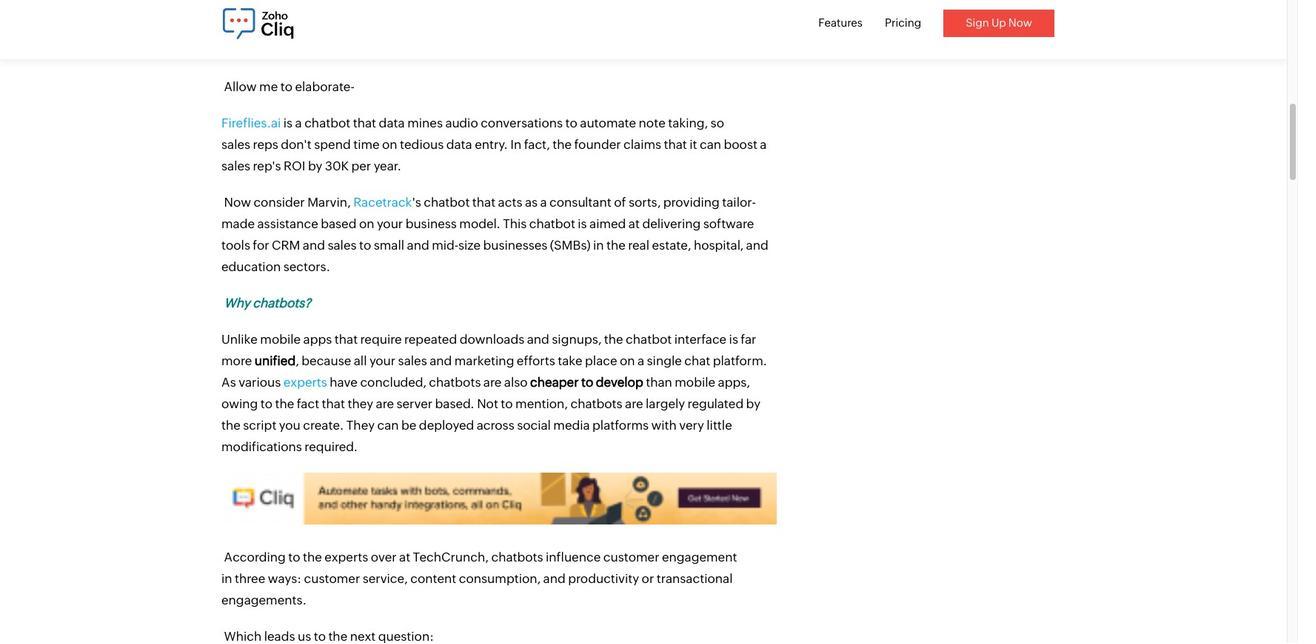 Task type: vqa. For each thing, say whether or not it's contained in the screenshot.
"teams" within the Marketing teams can plan their budgets strategically for different brands, with a deep look at detailed, time-based allocations for each one, including yearly, quarterly, or monthly plans.
no



Task type: locate. For each thing, give the bounding box(es) containing it.
of left sorts,
[[614, 195, 626, 209]]

than
[[646, 375, 673, 389]]

communication.
[[325, 21, 423, 36]]

1 horizontal spatial sales
[[328, 238, 357, 252]]

sales down based
[[328, 238, 357, 252]]

1 vertical spatial can
[[377, 418, 399, 432]]

1 vertical spatial your
[[370, 353, 396, 368]]

2 vertical spatial chatbots
[[492, 549, 544, 564]]

experts
[[284, 375, 327, 389], [325, 549, 368, 564]]

it
[[690, 137, 698, 152]]

chatbots inside than mobile apps, owing to the fact that they are server based. not to mention, chatbots are largely regulated by the script you create. they can be deployed across social media platforms with very little modifications required.
[[571, 396, 623, 411]]

1 vertical spatial at
[[399, 549, 411, 564]]

year.
[[374, 158, 402, 173]]

far
[[741, 332, 757, 347]]

1 horizontal spatial mobile
[[675, 375, 716, 389]]

acts
[[498, 195, 523, 209]]

0 horizontal spatial at
[[399, 549, 411, 564]]

entry.
[[475, 137, 508, 152]]

0 horizontal spatial sales
[[222, 158, 250, 173]]

0 vertical spatial by
[[308, 158, 322, 173]]

for
[[253, 238, 269, 252]]

effect,
[[439, 21, 477, 36]]

more
[[222, 353, 252, 368]]

your inside 's chatbot that acts as a consultant of sorts, providing tailor- made assistance based on your business model. this chatbot is aimed at delivering software tools for crm and sales to small and mid-size businesses (smbs) in the real estate, hospital, and education sectors.
[[377, 216, 403, 231]]

in left effect,
[[425, 21, 436, 36]]

experts up 'fact'
[[284, 375, 327, 389]]

chat
[[501, 21, 527, 36], [685, 353, 711, 368]]

you
[[279, 418, 301, 432]]

your up small
[[377, 216, 403, 231]]

education
[[222, 259, 281, 274]]

1 vertical spatial now
[[224, 195, 251, 209]]

sales down sales reps on the left top of page
[[222, 158, 250, 173]]

1 horizontal spatial can
[[700, 137, 722, 152]]

of inside 'as the prefered mode of communication. in effect, the chat space is on its way to becoming'
[[311, 21, 323, 36]]

and up efforts
[[527, 332, 550, 347]]

1 horizontal spatial at
[[629, 216, 640, 231]]

0 vertical spatial of
[[311, 21, 323, 36]]

are
[[484, 375, 502, 389], [376, 396, 394, 411], [625, 396, 643, 411]]

mobile for than
[[675, 375, 716, 389]]

why chatbots?
[[224, 295, 311, 310]]

experts up customer
[[325, 549, 368, 564]]

is down consultant
[[578, 216, 587, 231]]

2 vertical spatial sales
[[398, 353, 427, 368]]

little
[[707, 418, 732, 432]]

0 vertical spatial your
[[377, 216, 403, 231]]

1 horizontal spatial as
[[709, 0, 722, 15]]

the inside "is a chatbot that data mines audio conversations to automate note taking, so sales reps don't spend time on tedious data entry. in fact, the founder claims that it can boost a sales rep's roi by 30k per year."
[[553, 137, 572, 152]]

the inside 's chatbot that acts as a consultant of sorts, providing tailor- made assistance based on your business model. this chatbot is aimed at delivering software tools for crm and sales to small and mid-size businesses (smbs) in the real estate, hospital, and education sectors.
[[607, 238, 626, 252]]

sign up now
[[966, 16, 1033, 29]]

mid-
[[432, 238, 459, 252]]

0 horizontal spatial as
[[525, 195, 538, 209]]

the
[[724, 0, 743, 15], [479, 21, 498, 36], [553, 137, 572, 152], [607, 238, 626, 252], [604, 332, 624, 347], [275, 396, 294, 411], [222, 418, 241, 432], [303, 549, 322, 564]]

chatbot up single
[[626, 332, 672, 347]]

based.
[[435, 396, 475, 411]]

are up platforms
[[625, 396, 643, 411]]

0 horizontal spatial in
[[425, 21, 436, 36]]

1 vertical spatial chatbots
[[571, 396, 623, 411]]

1 vertical spatial chat
[[685, 353, 711, 368]]

2 horizontal spatial sales
[[398, 353, 427, 368]]

chatbots
[[429, 375, 481, 389], [571, 396, 623, 411], [492, 549, 544, 564]]

allow me to elaborate-
[[224, 79, 355, 94]]

to right way on the top
[[638, 21, 650, 36]]

and
[[303, 238, 325, 252], [407, 238, 429, 252], [746, 238, 769, 252], [527, 332, 550, 347], [430, 353, 452, 368]]

over
[[371, 549, 397, 564]]

a inside 's chatbot that acts as a consultant of sorts, providing tailor- made assistance based on your business model. this chatbot is aimed at delivering software tools for crm and sales to small and mid-size businesses (smbs) in the real estate, hospital, and education sectors.
[[540, 195, 547, 209]]

0 vertical spatial in
[[425, 21, 436, 36]]

that up model.
[[473, 195, 496, 209]]

tailor-
[[722, 195, 756, 209]]

a right acts
[[540, 195, 547, 209]]

chat left space at the top of page
[[501, 21, 527, 36]]

marvin,
[[308, 195, 351, 209]]

chatbots down develop
[[571, 396, 623, 411]]

's
[[412, 195, 421, 209]]

are up not
[[484, 375, 502, 389]]

chatbot up spend in the top of the page
[[305, 115, 351, 130]]

sales inside "is a chatbot that data mines audio conversations to automate note taking, so sales reps don't spend time on tedious data entry. in fact, the founder claims that it can boost a sales rep's roi by 30k per year."
[[222, 158, 250, 173]]

0 horizontal spatial of
[[311, 21, 323, 36]]

by right roi
[[308, 158, 322, 173]]

can for so
[[700, 137, 722, 152]]

experts link
[[284, 375, 327, 389]]

chatbot
[[305, 115, 351, 130], [424, 195, 470, 209], [529, 216, 576, 231], [626, 332, 672, 347]]

chatbot inside unlike mobile apps that require repeated downloads and signups, the chatbot interface is far more
[[626, 332, 672, 347]]

repeated
[[404, 332, 457, 347]]

mobile inside unlike mobile apps that require repeated downloads and signups, the chatbot interface is far more
[[260, 332, 301, 347]]

deployed
[[419, 418, 474, 432]]

can
[[700, 137, 722, 152], [377, 418, 399, 432]]

in inside "is a chatbot that data mines audio conversations to automate note taking, so sales reps don't spend time on tedious data entry. in fact, the founder claims that it can boost a sales rep's roi by 30k per year."
[[511, 137, 522, 152]]

a inside ', because all your sales and marketing efforts take place on a single chat platform. as various'
[[638, 353, 645, 368]]

claims
[[624, 137, 662, 152]]

experts have concluded, chatbots are also cheaper to develop
[[284, 375, 644, 389]]

on inside 's chatbot that acts as a consultant of sorts, providing tailor- made assistance based on your business model. this chatbot is aimed at delivering software tools for crm and sales to small and mid-size businesses (smbs) in the real estate, hospital, and education sectors.
[[359, 216, 374, 231]]

to up 'ways:'
[[288, 549, 300, 564]]

0 vertical spatial chatbots
[[429, 375, 481, 389]]

chatbot up business
[[424, 195, 470, 209]]

1 vertical spatial by
[[746, 396, 761, 411]]

by inside than mobile apps, owing to the fact that they are server based. not to mention, chatbots are largely regulated by the script you create. they can be deployed across social media platforms with very little modifications required.
[[746, 396, 761, 411]]

1 vertical spatial experts
[[325, 549, 368, 564]]

chatbots up consumption,
[[492, 549, 544, 564]]

is inside 's chatbot that acts as a consultant of sorts, providing tailor- made assistance based on your business model. this chatbot is aimed at delivering software tools for crm and sales to small and mid-size businesses (smbs) in the real estate, hospital, and education sectors.
[[578, 216, 587, 231]]

business
[[406, 216, 457, 231]]

by down apps,
[[746, 396, 761, 411]]

sectors.
[[284, 259, 331, 274]]

1 vertical spatial as
[[525, 195, 538, 209]]

1 vertical spatial in
[[511, 137, 522, 152]]

0 vertical spatial as
[[709, 0, 722, 15]]

racetrack link
[[353, 195, 412, 209]]

script
[[243, 418, 277, 432]]

experts inside according to the experts over at techcrunch, chatbots influence customer engagement in three ways: customer service, content consumption, and productivity or transactional engagements.
[[325, 549, 368, 564]]

chat down interface
[[685, 353, 711, 368]]

that left it at the top right of page
[[664, 137, 687, 152]]

1 vertical spatial sales
[[328, 238, 357, 252]]

1 horizontal spatial chat
[[685, 353, 711, 368]]

0 horizontal spatial by
[[308, 158, 322, 173]]

businesses
[[483, 238, 548, 252]]

sign
[[966, 16, 990, 29]]

can right it at the top right of page
[[700, 137, 722, 152]]

in left fact, on the left of page
[[511, 137, 522, 152]]

and up sectors.
[[303, 238, 325, 252]]

0 horizontal spatial chat
[[501, 21, 527, 36]]

0 vertical spatial mobile
[[260, 332, 301, 347]]

on
[[579, 21, 594, 36], [382, 137, 398, 152], [359, 216, 374, 231], [620, 353, 635, 368]]

1 horizontal spatial by
[[746, 396, 761, 411]]

at
[[629, 216, 640, 231], [399, 549, 411, 564]]

service,
[[363, 571, 408, 586]]

racetrack
[[353, 195, 412, 209]]

0 vertical spatial can
[[700, 137, 722, 152]]

than mobile apps, owing to the fact that they are server based. not to mention, chatbots are largely regulated by the script you create. they can be deployed across social media platforms with very little modifications required.
[[222, 375, 761, 454]]

as inside 's chatbot that acts as a consultant of sorts, providing tailor- made assistance based on your business model. this chatbot is aimed at delivering software tools for crm and sales to small and mid-size businesses (smbs) in the real estate, hospital, and education sectors.
[[525, 195, 538, 209]]

sales reps
[[222, 137, 278, 152]]

that up all
[[335, 332, 358, 347]]

on up develop
[[620, 353, 635, 368]]

by
[[308, 158, 322, 173], [746, 396, 761, 411]]

mobile up the regulated
[[675, 375, 716, 389]]

1 horizontal spatial are
[[484, 375, 502, 389]]

is inside "is a chatbot that data mines audio conversations to automate note taking, so sales reps don't spend time on tedious data entry. in fact, the founder claims that it can boost a sales rep's roi by 30k per year."
[[284, 115, 293, 130]]

is inside 'as the prefered mode of communication. in effect, the chat space is on its way to becoming'
[[567, 21, 576, 36]]

data
[[446, 137, 472, 152]]

can inside than mobile apps, owing to the fact that they are server based. not to mention, chatbots are largely regulated by the script you create. they can be deployed across social media platforms with very little modifications required.
[[377, 418, 399, 432]]

tedious
[[400, 137, 444, 152]]

to right me
[[281, 79, 293, 94]]

1 vertical spatial mobile
[[675, 375, 716, 389]]

on down the racetrack
[[359, 216, 374, 231]]

and down business
[[407, 238, 429, 252]]

of inside 's chatbot that acts as a consultant of sorts, providing tailor- made assistance based on your business model. this chatbot is aimed at delivering software tools for crm and sales to small and mid-size businesses (smbs) in the real estate, hospital, and education sectors.
[[614, 195, 626, 209]]

1 horizontal spatial in
[[511, 137, 522, 152]]

of right mode
[[311, 21, 323, 36]]

to inside 'as the prefered mode of communication. in effect, the chat space is on its way to becoming'
[[638, 21, 650, 36]]

chatbots inside according to the experts over at techcrunch, chatbots influence customer engagement in three ways: customer service, content consumption, and productivity or transactional engagements.
[[492, 549, 544, 564]]

0 horizontal spatial are
[[376, 396, 394, 411]]

that
[[664, 137, 687, 152], [473, 195, 496, 209], [335, 332, 358, 347], [322, 396, 345, 411]]

your
[[377, 216, 403, 231], [370, 353, 396, 368]]

in
[[425, 21, 436, 36], [511, 137, 522, 152]]

1 horizontal spatial of
[[614, 195, 626, 209]]

1 vertical spatial of
[[614, 195, 626, 209]]

a left single
[[638, 353, 645, 368]]

at right over
[[399, 549, 411, 564]]

customer
[[304, 571, 360, 586]]

0 vertical spatial now
[[1009, 16, 1033, 29]]

on inside ', because all your sales and marketing efforts take place on a single chat platform. as various'
[[620, 353, 635, 368]]

0 horizontal spatial mobile
[[260, 332, 301, 347]]

mobile inside than mobile apps, owing to the fact that they are server based. not to mention, chatbots are largely regulated by the script you create. they can be deployed across social media platforms with very little modifications required.
[[675, 375, 716, 389]]

the inside unlike mobile apps that require repeated downloads and signups, the chatbot interface is far more
[[604, 332, 624, 347]]

can inside "is a chatbot that data mines audio conversations to automate note taking, so sales reps don't spend time on tedious data entry. in fact, the founder claims that it can boost a sales rep's roi by 30k per year."
[[700, 137, 722, 152]]

audio
[[446, 115, 478, 130]]

is right space at the top of page
[[567, 21, 576, 36]]

is left far
[[729, 332, 739, 347]]

and down repeated
[[430, 353, 452, 368]]

and down software
[[746, 238, 769, 252]]

have
[[330, 375, 358, 389]]

conversations
[[481, 115, 563, 130]]

sales down repeated
[[398, 353, 427, 368]]

to left small
[[359, 238, 371, 252]]

your down require
[[370, 353, 396, 368]]

mobile up unified
[[260, 332, 301, 347]]

2 horizontal spatial chatbots
[[571, 396, 623, 411]]

prefered
[[222, 21, 272, 36]]

with
[[652, 418, 677, 432]]

are down concluded,
[[376, 396, 394, 411]]

is up don't
[[284, 115, 293, 130]]

can left the be
[[377, 418, 399, 432]]

0 vertical spatial at
[[629, 216, 640, 231]]

aimed
[[590, 216, 626, 231]]

now right up
[[1009, 16, 1033, 29]]

on left its
[[579, 21, 594, 36]]

sales inside 's chatbot that acts as a consultant of sorts, providing tailor- made assistance based on your business model. this chatbot is aimed at delivering software tools for crm and sales to small and mid-size businesses (smbs) in the real estate, hospital, and education sectors.
[[328, 238, 357, 252]]

0 vertical spatial chat
[[501, 21, 527, 36]]

0 horizontal spatial can
[[377, 418, 399, 432]]

1 horizontal spatial chatbots
[[492, 549, 544, 564]]

features
[[819, 16, 863, 29]]

chat inside 'as the prefered mode of communication. in effect, the chat space is on its way to becoming'
[[501, 21, 527, 36]]

estate,
[[652, 238, 692, 252]]

all
[[354, 353, 367, 368]]

hospital,
[[694, 238, 744, 252]]

downloads
[[460, 332, 525, 347]]

that inside "is a chatbot that data mines audio conversations to automate note taking, so sales reps don't spend time on tedious data entry. in fact, the founder claims that it can boost a sales rep's roi by 30k per year."
[[664, 137, 687, 152]]

on up 'year.'
[[382, 137, 398, 152]]

30k
[[325, 158, 349, 173]]

media
[[554, 418, 590, 432]]

that up "create." in the left bottom of the page
[[322, 396, 345, 411]]

mention,
[[516, 396, 568, 411]]

chatbots up based.
[[429, 375, 481, 389]]

across
[[477, 418, 515, 432]]

now up the made
[[224, 195, 251, 209]]

0 vertical spatial sales
[[222, 158, 250, 173]]

at up "real"
[[629, 216, 640, 231]]



Task type: describe. For each thing, give the bounding box(es) containing it.
consider
[[254, 195, 305, 209]]

consumption,
[[459, 571, 541, 586]]

they
[[348, 396, 373, 411]]

time
[[353, 137, 380, 152]]

platform.
[[713, 353, 768, 368]]

sales inside ', because all your sales and marketing efforts take place on a single chat platform. as various'
[[398, 353, 427, 368]]

,
[[296, 353, 299, 368]]

to inside according to the experts over at techcrunch, chatbots influence customer engagement in three ways: customer service, content consumption, and productivity or transactional engagements.
[[288, 549, 300, 564]]

spend
[[314, 137, 351, 152]]

that inside unlike mobile apps that require repeated downloads and signups, the chatbot interface is far more
[[335, 332, 358, 347]]

modifications
[[222, 439, 302, 454]]

or
[[642, 571, 654, 586]]

fact
[[297, 396, 319, 411]]

, because all your sales and marketing efforts take place on a single chat platform. as various
[[222, 353, 768, 389]]

techcrunch,
[[413, 549, 489, 564]]

founder
[[574, 137, 621, 152]]

so
[[711, 115, 725, 130]]

that inside 's chatbot that acts as a consultant of sorts, providing tailor- made assistance based on your business model. this chatbot is aimed at delivering software tools for crm and sales to small and mid-size businesses (smbs) in the real estate, hospital, and education sectors.
[[473, 195, 496, 209]]

becoming
[[222, 43, 282, 58]]

regulated
[[688, 396, 744, 411]]

at inside according to the experts over at techcrunch, chatbots influence customer engagement in three ways: customer service, content consumption, and productivity or transactional engagements.
[[399, 549, 411, 564]]

mobile for unlike
[[260, 332, 301, 347]]

0 horizontal spatial now
[[224, 195, 251, 209]]

small
[[374, 238, 405, 252]]

according
[[224, 549, 286, 564]]

0 vertical spatial experts
[[284, 375, 327, 389]]

not
[[477, 396, 499, 411]]

signups,
[[552, 332, 602, 347]]

interface
[[675, 332, 727, 347]]

now consider marvin, racetrack
[[224, 195, 412, 209]]

allow
[[224, 79, 257, 94]]

take
[[558, 353, 583, 368]]

unlike mobile apps that require repeated downloads and signups, the chatbot interface is far more
[[222, 332, 757, 368]]

sign up now link
[[944, 10, 1055, 37]]

its
[[596, 21, 610, 36]]

pricing link
[[885, 16, 922, 29]]

your inside ', because all your sales and marketing efforts take place on a single chat platform. as various'
[[370, 353, 396, 368]]

transactional
[[657, 571, 733, 586]]

require
[[360, 332, 402, 347]]

boost
[[724, 137, 758, 152]]

crm
[[272, 238, 300, 252]]

up
[[992, 16, 1007, 29]]

to down place
[[582, 375, 594, 389]]

engagement
[[662, 549, 737, 564]]

rep's
[[253, 158, 281, 173]]

by inside "is a chatbot that data mines audio conversations to automate note taking, so sales reps don't spend time on tedious data entry. in fact, the founder claims that it can boost a sales rep's roi by 30k per year."
[[308, 158, 322, 173]]

develop
[[596, 375, 644, 389]]

and inside ', because all your sales and marketing efforts take place on a single chat platform. as various'
[[430, 353, 452, 368]]

real
[[628, 238, 650, 252]]

is inside unlike mobile apps that require repeated downloads and signups, the chatbot interface is far more
[[729, 332, 739, 347]]

required.
[[305, 439, 358, 454]]

features link
[[819, 16, 863, 29]]

engagements.
[[222, 592, 307, 607]]

according to the experts over at techcrunch, chatbots influence customer engagement in three ways: customer service, content consumption, and productivity or transactional engagements.
[[222, 549, 737, 607]]

me
[[259, 79, 278, 94]]

owing
[[222, 396, 258, 411]]

also
[[504, 375, 528, 389]]

(smbs)
[[550, 238, 591, 252]]

assistance
[[257, 216, 318, 231]]

a right boost
[[760, 137, 767, 152]]

as inside 'as the prefered mode of communication. in effect, the chat space is on its way to becoming'
[[709, 0, 722, 15]]

tools
[[222, 238, 250, 252]]

0 horizontal spatial chatbots
[[429, 375, 481, 389]]

mode
[[274, 21, 308, 36]]

in three
[[222, 571, 265, 586]]

1 horizontal spatial now
[[1009, 16, 1033, 29]]

they
[[347, 418, 375, 432]]

on inside "is a chatbot that data mines audio conversations to automate note taking, so sales reps don't spend time on tedious data entry. in fact, the founder claims that it can boost a sales rep's roi by 30k per year."
[[382, 137, 398, 152]]

platforms
[[593, 418, 649, 432]]

ways:
[[268, 571, 302, 586]]

to inside 's chatbot that acts as a consultant of sorts, providing tailor- made assistance based on your business model. this chatbot is aimed at delivering software tools for crm and sales to small and mid-size businesses (smbs) in the real estate, hospital, and education sectors.
[[359, 238, 371, 252]]

because
[[302, 353, 351, 368]]

to up script
[[261, 396, 273, 411]]

various
[[239, 375, 281, 389]]

efforts
[[517, 353, 555, 368]]

single
[[647, 353, 682, 368]]

unlike
[[222, 332, 258, 347]]

largely
[[646, 396, 685, 411]]

consultant
[[550, 195, 612, 209]]

made
[[222, 216, 255, 231]]

note
[[639, 115, 666, 130]]

create.
[[303, 418, 344, 432]]

the inside according to the experts over at techcrunch, chatbots influence customer engagement in three ways: customer service, content consumption, and productivity or transactional engagements.
[[303, 549, 322, 564]]

marketing
[[455, 353, 514, 368]]

influence customer
[[546, 549, 660, 564]]

is a chatbot that data mines audio conversations to automate note taking, so sales reps don't spend time on tedious data entry. in fact, the founder claims that it can boost a sales rep's roi by 30k per year.
[[222, 115, 767, 173]]

chatbot up (smbs)
[[529, 216, 576, 231]]

can for are
[[377, 418, 399, 432]]

fireflies.ai link
[[222, 115, 281, 130]]

social
[[517, 418, 551, 432]]

cheaper
[[531, 375, 579, 389]]

sorts,
[[629, 195, 661, 209]]

and inside unlike mobile apps that require repeated downloads and signups, the chatbot interface is far more
[[527, 332, 550, 347]]

this
[[503, 216, 527, 231]]

and productivity
[[543, 571, 639, 586]]

per
[[352, 158, 371, 173]]

apps
[[303, 332, 332, 347]]

chatbot inside "is a chatbot that data mines audio conversations to automate note taking, so sales reps don't spend time on tedious data entry. in fact, the founder claims that it can boost a sales rep's roi by 30k per year."
[[305, 115, 351, 130]]

chat inside ', because all your sales and marketing efforts take place on a single chat platform. as various'
[[685, 353, 711, 368]]

taking,
[[668, 115, 708, 130]]

to right not
[[501, 396, 513, 411]]

unified
[[255, 353, 296, 368]]

2 horizontal spatial are
[[625, 396, 643, 411]]

a up don't
[[295, 115, 302, 130]]

on inside 'as the prefered mode of communication. in effect, the chat space is on its way to becoming'
[[579, 21, 594, 36]]

at inside 's chatbot that acts as a consultant of sorts, providing tailor- made assistance based on your business model. this chatbot is aimed at delivering software tools for crm and sales to small and mid-size businesses (smbs) in the real estate, hospital, and education sectors.
[[629, 216, 640, 231]]

pricing
[[885, 16, 922, 29]]

in inside 'as the prefered mode of communication. in effect, the chat space is on its way to becoming'
[[425, 21, 436, 36]]

that inside than mobile apps, owing to the fact that they are server based. not to mention, chatbots are largely regulated by the script you create. they can be deployed across social media platforms with very little modifications required.
[[322, 396, 345, 411]]

size
[[459, 238, 481, 252]]



